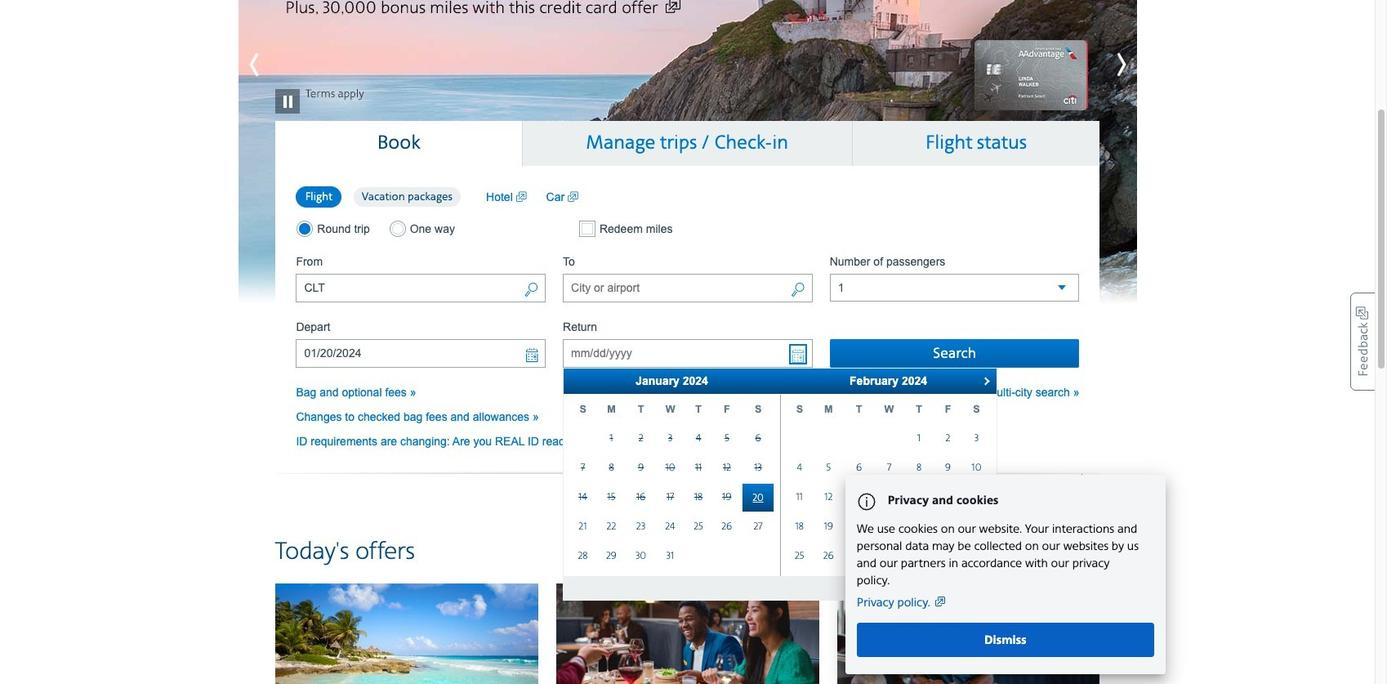 Task type: locate. For each thing, give the bounding box(es) containing it.
pause slideshow image
[[275, 64, 300, 113]]

0 vertical spatial option group
[[296, 185, 470, 208]]

tab list
[[275, 121, 1100, 166]]

tab
[[275, 121, 523, 166], [523, 121, 853, 166], [853, 121, 1100, 166]]

3 tab from the left
[[853, 121, 1100, 166]]

1 vertical spatial option group
[[296, 220, 546, 237]]

0 horizontal spatial mm/dd/yyyy text field
[[296, 339, 546, 368]]

1 newpage image from the left
[[516, 189, 527, 205]]

City or airport text field
[[563, 274, 813, 302]]

None submit
[[830, 339, 1080, 368]]

1 horizontal spatial mm/dd/yyyy text field
[[563, 339, 813, 368]]

mm/dd/yyyy text field down city or airport text box
[[563, 339, 813, 368]]

1 option group from the top
[[296, 185, 470, 208]]

mm/dd/yyyy text field
[[296, 339, 546, 368], [563, 339, 813, 368]]

citi / aadvantage credit card. special offer: earn up to $400 back. plus, 30,000 bonus miles with this credit card offer. opens another site in a new window that may not meet accessibility guidelines. image
[[238, 0, 1137, 309]]

0 horizontal spatial newpage image
[[516, 189, 527, 205]]

2 option group from the top
[[296, 220, 546, 237]]

City or airport text field
[[296, 274, 546, 302]]

option group
[[296, 185, 470, 208], [296, 220, 546, 237]]

mm/dd/yyyy text field down city or airport text field
[[296, 339, 546, 368]]

newpage image
[[516, 189, 527, 205], [568, 189, 579, 205]]

1 horizontal spatial newpage image
[[568, 189, 579, 205]]



Task type: vqa. For each thing, say whether or not it's contained in the screenshot.
right newpage icon
yes



Task type: describe. For each thing, give the bounding box(es) containing it.
2 mm/dd/yyyy text field from the left
[[563, 339, 813, 368]]

1 tab from the left
[[275, 121, 523, 166]]

1 mm/dd/yyyy text field from the left
[[296, 339, 546, 368]]

search image
[[791, 281, 806, 300]]

search image
[[524, 281, 539, 300]]

next slide image
[[1064, 44, 1137, 85]]

2 tab from the left
[[523, 121, 853, 166]]

2 newpage image from the left
[[568, 189, 579, 205]]

previous slide image
[[238, 44, 312, 85]]

leave feedback, opens external site in new window image
[[1351, 293, 1375, 391]]



